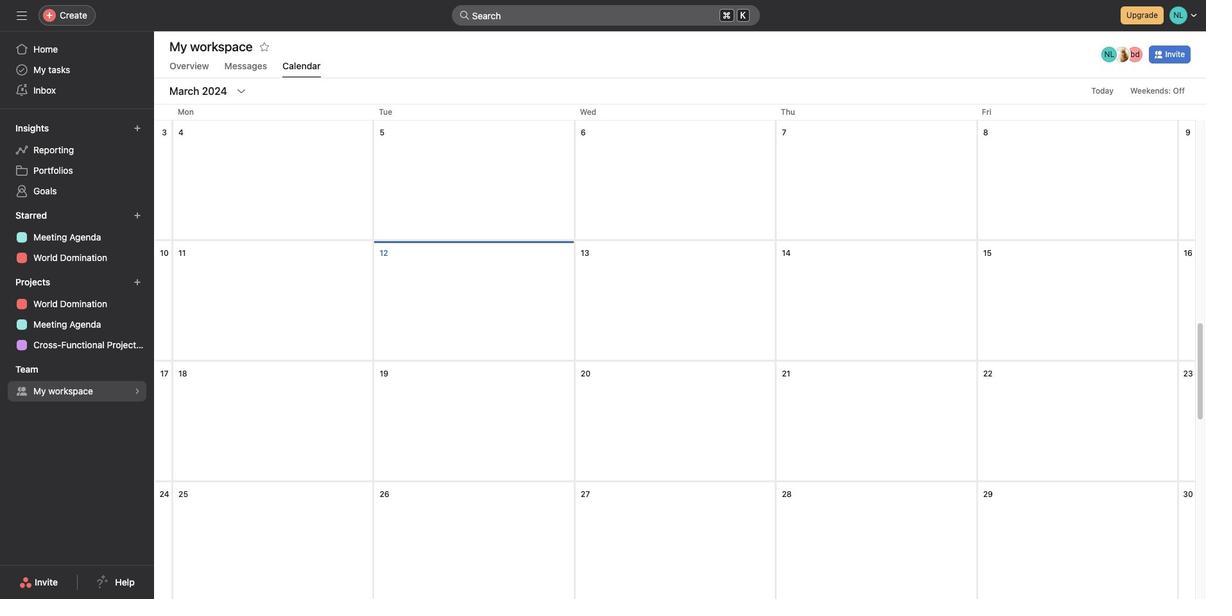 Task type: describe. For each thing, give the bounding box(es) containing it.
teams element
[[0, 358, 154, 404]]

insights element
[[0, 117, 154, 204]]

starred element
[[0, 204, 154, 271]]

add to starred image
[[259, 42, 269, 52]]



Task type: vqa. For each thing, say whether or not it's contained in the screenshot.
teams element
yes



Task type: locate. For each thing, give the bounding box(es) containing it.
pick month image
[[236, 86, 246, 96]]

Search tasks, projects, and more text field
[[452, 5, 760, 26]]

None field
[[452, 5, 760, 26]]

see details, my workspace image
[[134, 388, 141, 395]]

add items to starred image
[[134, 212, 141, 220]]

new insights image
[[134, 125, 141, 132]]

hide sidebar image
[[17, 10, 27, 21]]

prominent image
[[459, 10, 470, 21]]

new project or portfolio image
[[134, 279, 141, 286]]

projects element
[[0, 271, 154, 358]]

global element
[[0, 31, 154, 108]]



